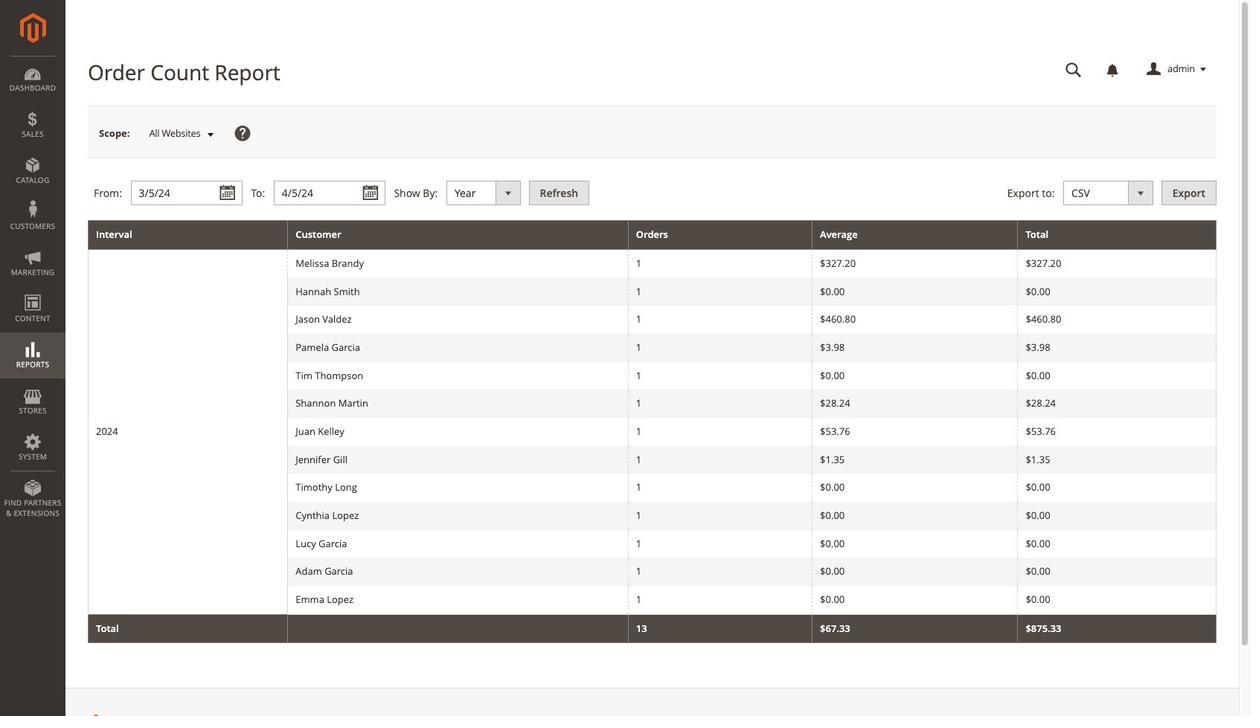 Task type: vqa. For each thing, say whether or not it's contained in the screenshot.
Magento Admin Panel image
yes



Task type: locate. For each thing, give the bounding box(es) containing it.
None text field
[[1056, 57, 1093, 83], [274, 181, 385, 206], [1056, 57, 1093, 83], [274, 181, 385, 206]]

None text field
[[131, 181, 242, 206]]

menu bar
[[0, 56, 66, 527]]

magento admin panel image
[[20, 13, 46, 43]]



